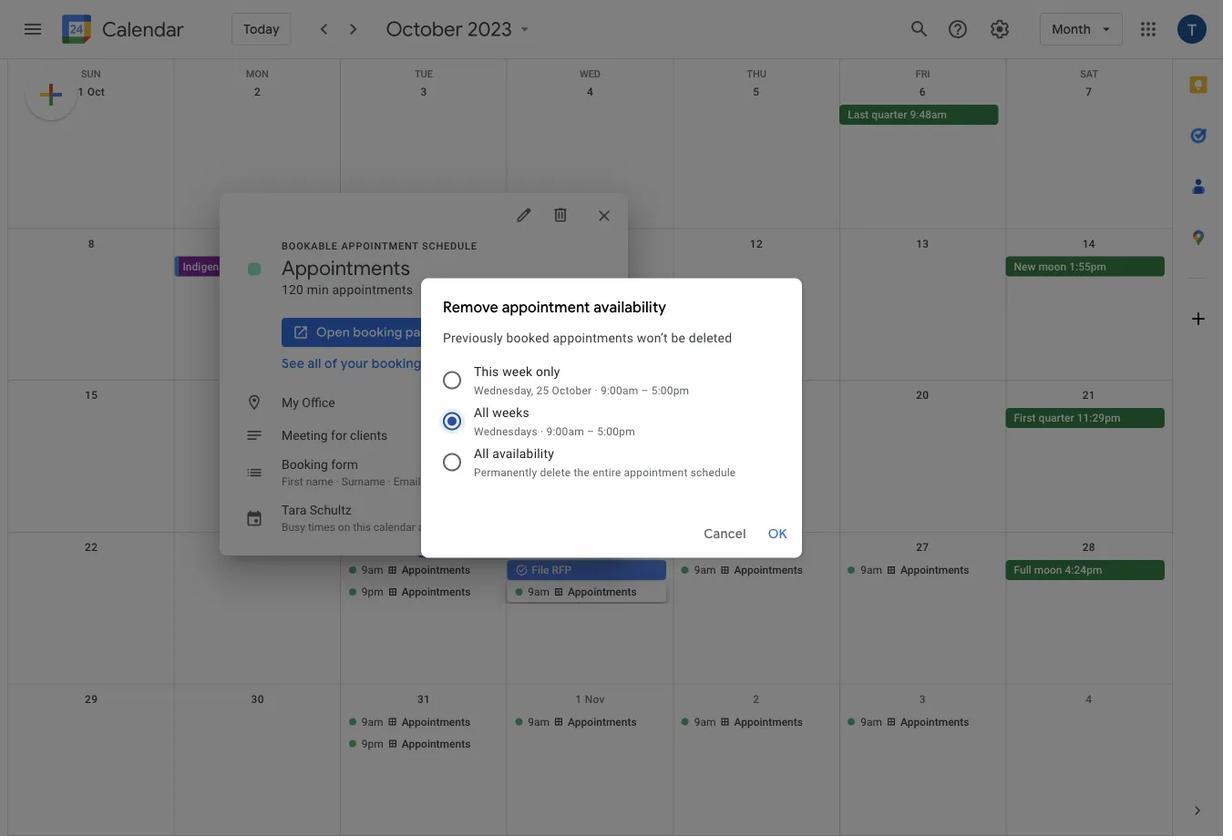 Task type: describe. For each thing, give the bounding box(es) containing it.
1 oct
[[78, 86, 105, 98]]

0 vertical spatial 4
[[587, 86, 594, 98]]

bookable appointment schedule
[[282, 240, 478, 252]]

previously booked appointments won't be deleted
[[443, 331, 732, 346]]

my office
[[282, 395, 335, 410]]

9:00am inside all weeks wednesdays · 9:00am – 5:00pm
[[547, 425, 584, 438]]

first inside booking form first name · surname · email address · phone number
[[282, 476, 303, 489]]

this week only wednesday, 25 october · 9:00am – 5:00pm
[[474, 365, 690, 397]]

sat
[[1081, 68, 1099, 80]]

· inside this week only wednesday, 25 october · 9:00am – 5:00pm
[[595, 384, 598, 397]]

1 for 1 nov
[[576, 693, 582, 706]]

10
[[418, 238, 430, 250]]

16
[[251, 389, 264, 402]]

30
[[251, 693, 264, 706]]

booking inside tara schultz busy times on this calendar are unavailable for booking
[[511, 521, 549, 534]]

busy
[[282, 521, 305, 534]]

schultz
[[310, 503, 352, 518]]

entire
[[593, 466, 621, 479]]

your
[[341, 356, 369, 372]]

full
[[1014, 564, 1032, 577]]

october inside this week only wednesday, 25 october · 9:00am – 5:00pm
[[552, 384, 592, 397]]

7
[[1086, 86, 1093, 98]]

9:00am inside this week only wednesday, 25 october · 9:00am – 5:00pm
[[601, 384, 639, 397]]

wednesday,
[[474, 384, 534, 397]]

booking
[[282, 457, 328, 472]]

rfp
[[552, 564, 572, 577]]

file rfp
[[532, 564, 572, 577]]

see all of your booking pages link
[[282, 356, 462, 372]]

pages
[[425, 356, 462, 372]]

– inside all weeks wednesdays · 9:00am – 5:00pm
[[587, 425, 595, 438]]

min
[[307, 282, 329, 297]]

of
[[325, 356, 338, 372]]

deleted
[[689, 331, 732, 346]]

1 nov
[[576, 693, 605, 706]]

availability inside all availability permanently delete the entire appointment schedule
[[492, 447, 554, 462]]

share
[[492, 325, 527, 341]]

6am bday
[[362, 260, 411, 273]]

office
[[302, 395, 335, 410]]

calendar element
[[58, 11, 184, 51]]

see
[[282, 356, 304, 372]]

clients
[[350, 428, 388, 443]]

1 horizontal spatial 25
[[584, 541, 597, 554]]

9pm for 1 nov
[[362, 738, 384, 751]]

· left the phone
[[465, 476, 468, 489]]

11:29pm
[[1077, 412, 1121, 425]]

mon
[[246, 68, 269, 80]]

15
[[85, 389, 98, 402]]

full moon 4:24pm
[[1014, 564, 1103, 577]]

meeting
[[282, 428, 328, 443]]

1:55pm
[[1070, 260, 1107, 273]]

unavailable
[[436, 521, 491, 534]]

email
[[394, 476, 421, 489]]

remove appointment availability heading
[[443, 297, 780, 319]]

schedule inside all availability permanently delete the entire appointment schedule
[[691, 466, 736, 479]]

times
[[308, 521, 335, 534]]

– inside this week only wednesday, 25 october · 9:00am – 5:00pm
[[641, 384, 649, 397]]

this
[[353, 521, 371, 534]]

last
[[848, 108, 869, 121]]

appointments for min
[[332, 282, 413, 297]]

surname
[[342, 476, 385, 489]]

moon for new
[[1039, 260, 1067, 273]]

calendar heading
[[98, 17, 184, 42]]

appointment for bookable
[[341, 240, 419, 252]]

remove
[[443, 298, 499, 317]]

0 horizontal spatial 2
[[254, 86, 261, 98]]

row containing sun
[[8, 59, 1172, 80]]

indigenous peoples' day button
[[178, 257, 334, 277]]

row containing 24
[[8, 533, 1172, 685]]

all availability permanently delete the entire appointment schedule
[[474, 447, 736, 479]]

grid containing 1 oct
[[7, 59, 1172, 837]]

open
[[316, 325, 350, 341]]

number
[[504, 476, 542, 489]]

won't
[[637, 331, 668, 346]]

· right the name
[[336, 476, 339, 489]]

new
[[1014, 260, 1036, 273]]

120
[[282, 282, 304, 297]]

appointments heading
[[282, 255, 410, 281]]

12
[[750, 238, 763, 250]]

cancel
[[704, 527, 746, 543]]

be
[[671, 331, 686, 346]]

today button
[[232, 13, 291, 46]]

tara
[[282, 503, 307, 518]]

cell containing file rfp
[[507, 561, 674, 604]]

wed
[[580, 68, 601, 80]]

appointment inside all availability permanently delete the entire appointment schedule
[[624, 466, 688, 479]]

delete
[[540, 466, 571, 479]]

20
[[916, 389, 929, 402]]

sun
[[81, 68, 101, 80]]

quarter for 11:29pm
[[1039, 412, 1075, 425]]

today
[[243, 21, 280, 37]]

5
[[753, 86, 760, 98]]

first quarter 11:29pm button
[[1006, 409, 1165, 429]]

calendar
[[102, 17, 184, 42]]

indigenous peoples' day
[[183, 260, 302, 273]]

all for all weeks
[[474, 406, 489, 421]]



Task type: locate. For each thing, give the bounding box(es) containing it.
2 horizontal spatial appointment
[[624, 466, 688, 479]]

0 horizontal spatial appointments
[[332, 282, 413, 297]]

0 horizontal spatial –
[[587, 425, 595, 438]]

1 vertical spatial availability
[[492, 447, 554, 462]]

0 horizontal spatial appointment
[[341, 240, 419, 252]]

appointments
[[332, 282, 413, 297], [553, 331, 634, 346]]

0 vertical spatial 9:00am
[[601, 384, 639, 397]]

25
[[537, 384, 549, 397], [584, 541, 597, 554]]

25 up file rfp button
[[584, 541, 597, 554]]

availability inside heading
[[594, 298, 667, 317]]

0 horizontal spatial 9:00am
[[547, 425, 584, 438]]

address
[[423, 476, 462, 489]]

quarter left 11:29pm on the right
[[1039, 412, 1075, 425]]

1 vertical spatial 5:00pm
[[597, 425, 635, 438]]

9pm
[[362, 586, 384, 599], [362, 738, 384, 751]]

file rfp button
[[507, 561, 666, 581]]

file
[[532, 564, 549, 577]]

booking
[[353, 325, 403, 341], [372, 356, 422, 372], [511, 521, 549, 534]]

0 vertical spatial schedule
[[422, 240, 478, 252]]

29
[[85, 693, 98, 706]]

1 horizontal spatial appointments
[[553, 331, 634, 346]]

13
[[916, 238, 929, 250]]

delete appointment schedule image
[[552, 206, 570, 224]]

option group containing this week only
[[439, 362, 780, 504]]

1 vertical spatial all
[[474, 447, 489, 462]]

booking form first name · surname · email address · phone number
[[282, 457, 542, 489]]

1 vertical spatial 9:00am
[[547, 425, 584, 438]]

0 vertical spatial 2
[[254, 86, 261, 98]]

october 2023
[[386, 16, 512, 42]]

0 vertical spatial appointments
[[332, 282, 413, 297]]

2 vertical spatial appointment
[[624, 466, 688, 479]]

1 vertical spatial 3
[[920, 693, 926, 706]]

1 all from the top
[[474, 406, 489, 421]]

last quarter 9:48am
[[848, 108, 947, 121]]

all inside all availability permanently delete the entire appointment schedule
[[474, 447, 489, 462]]

1 horizontal spatial availability
[[594, 298, 667, 317]]

row containing 29
[[8, 685, 1172, 837]]

· right wednesdays
[[541, 425, 544, 438]]

0 horizontal spatial 1
[[78, 86, 84, 98]]

this
[[474, 365, 499, 380]]

thu
[[747, 68, 767, 80]]

25 down only
[[537, 384, 549, 397]]

week
[[502, 365, 533, 380]]

1 vertical spatial appointments
[[553, 331, 634, 346]]

1 horizontal spatial appointment
[[502, 298, 590, 317]]

remove appointment availability dialog
[[421, 279, 802, 558]]

new moon 1:55pm button
[[1006, 257, 1165, 277]]

1 vertical spatial moon
[[1035, 564, 1063, 577]]

6 row from the top
[[8, 685, 1172, 837]]

the
[[574, 466, 590, 479]]

0 vertical spatial –
[[641, 384, 649, 397]]

0 horizontal spatial availability
[[492, 447, 554, 462]]

tab list
[[1173, 59, 1224, 786]]

moon right full
[[1035, 564, 1063, 577]]

0 vertical spatial 9pm
[[362, 586, 384, 599]]

booking up the file
[[511, 521, 549, 534]]

1 9pm from the top
[[362, 586, 384, 599]]

1 vertical spatial october
[[552, 384, 592, 397]]

1 horizontal spatial quarter
[[1039, 412, 1075, 425]]

phone
[[471, 476, 502, 489]]

appointment up 6am bday
[[341, 240, 419, 252]]

0 vertical spatial 5:00pm
[[652, 384, 690, 397]]

6am
[[362, 260, 383, 273]]

·
[[595, 384, 598, 397], [541, 425, 544, 438], [336, 476, 339, 489], [388, 476, 391, 489], [465, 476, 468, 489]]

appointment right entire
[[624, 466, 688, 479]]

cancel button
[[697, 518, 754, 551]]

0 horizontal spatial 5:00pm
[[597, 425, 635, 438]]

2 all from the top
[[474, 447, 489, 462]]

booking down the open booking page
[[372, 356, 422, 372]]

1 row from the top
[[8, 59, 1172, 80]]

0 vertical spatial moon
[[1039, 260, 1067, 273]]

0 horizontal spatial 3
[[421, 86, 427, 98]]

all left weeks
[[474, 406, 489, 421]]

for right unavailable in the bottom of the page
[[494, 521, 508, 534]]

page
[[406, 325, 436, 341]]

1 horizontal spatial 9:00am
[[601, 384, 639, 397]]

5:00pm down be
[[652, 384, 690, 397]]

appointment up booked
[[502, 298, 590, 317]]

1 left oct
[[78, 86, 84, 98]]

booked
[[506, 331, 550, 346]]

tue
[[415, 68, 433, 80]]

meeting for clients
[[282, 428, 388, 443]]

moon right new
[[1039, 260, 1067, 273]]

25 inside this week only wednesday, 25 october · 9:00am – 5:00pm
[[537, 384, 549, 397]]

4:24pm
[[1065, 564, 1103, 577]]

permanently
[[474, 466, 537, 479]]

1 vertical spatial 4
[[1086, 693, 1093, 706]]

1 left nov on the bottom of page
[[576, 693, 582, 706]]

first down booking
[[282, 476, 303, 489]]

27
[[916, 541, 929, 554]]

wednesdays
[[474, 425, 538, 438]]

row containing 15
[[8, 381, 1172, 533]]

0 horizontal spatial 25
[[537, 384, 549, 397]]

1 vertical spatial –
[[587, 425, 595, 438]]

all for all availability
[[474, 447, 489, 462]]

9:48am
[[910, 108, 947, 121]]

17
[[418, 389, 430, 402]]

availability up permanently
[[492, 447, 554, 462]]

9am
[[362, 564, 383, 577], [694, 564, 716, 577], [861, 564, 882, 577], [528, 586, 550, 599], [362, 716, 383, 729], [528, 716, 550, 729], [694, 716, 716, 729], [861, 716, 882, 729]]

1 for 1 oct
[[78, 86, 84, 98]]

1 vertical spatial 2
[[753, 693, 760, 706]]

5:00pm
[[652, 384, 690, 397], [597, 425, 635, 438]]

1 vertical spatial booking
[[372, 356, 422, 372]]

0 vertical spatial quarter
[[872, 108, 908, 121]]

1 horizontal spatial schedule
[[691, 466, 736, 479]]

0 horizontal spatial schedule
[[422, 240, 478, 252]]

appointments down remove appointment availability heading at the top
[[553, 331, 634, 346]]

5:00pm inside all weeks wednesdays · 9:00am – 5:00pm
[[597, 425, 635, 438]]

· up all weeks wednesdays · 9:00am – 5:00pm
[[595, 384, 598, 397]]

1 horizontal spatial 5:00pm
[[652, 384, 690, 397]]

appointments for booked
[[553, 331, 634, 346]]

grid
[[7, 59, 1172, 837]]

6
[[920, 86, 926, 98]]

remove appointment availability
[[443, 298, 667, 317]]

1 vertical spatial 25
[[584, 541, 597, 554]]

availability up won't
[[594, 298, 667, 317]]

ok
[[768, 527, 788, 543]]

appointment for remove
[[502, 298, 590, 317]]

1 horizontal spatial 4
[[1086, 693, 1093, 706]]

2 9pm from the top
[[362, 738, 384, 751]]

first inside button
[[1014, 412, 1036, 425]]

0 horizontal spatial for
[[331, 428, 347, 443]]

0 vertical spatial availability
[[594, 298, 667, 317]]

indigenous
[[183, 260, 237, 273]]

cell
[[8, 105, 175, 127], [175, 105, 341, 127], [341, 105, 507, 127], [507, 105, 673, 127], [673, 105, 840, 127], [1006, 105, 1172, 127], [8, 257, 175, 279], [507, 257, 673, 279], [673, 257, 840, 279], [840, 257, 1006, 279], [8, 409, 175, 431], [175, 409, 341, 431], [341, 409, 507, 431], [507, 409, 673, 431], [673, 409, 840, 431], [840, 409, 1006, 431], [8, 561, 175, 604], [175, 561, 341, 604], [341, 561, 507, 604], [507, 561, 674, 604], [8, 712, 175, 756], [175, 712, 341, 756], [341, 712, 507, 756], [1006, 712, 1172, 756]]

1 horizontal spatial october
[[552, 384, 592, 397]]

1 horizontal spatial 1
[[576, 693, 582, 706]]

moon inside button
[[1035, 564, 1063, 577]]

– down won't
[[641, 384, 649, 397]]

tara schultz busy times on this calendar are unavailable for booking
[[282, 503, 549, 534]]

1 vertical spatial schedule
[[691, 466, 736, 479]]

day
[[284, 260, 302, 273]]

moon
[[1039, 260, 1067, 273], [1035, 564, 1063, 577]]

first left 11:29pm on the right
[[1014, 412, 1036, 425]]

october up the tue
[[386, 16, 463, 42]]

bday
[[387, 260, 411, 273]]

form
[[331, 457, 358, 472]]

31
[[418, 693, 430, 706]]

weeks
[[492, 406, 530, 421]]

appointments
[[282, 255, 410, 281], [402, 564, 471, 577], [734, 564, 803, 577], [901, 564, 970, 577], [402, 586, 471, 599], [568, 586, 637, 599], [402, 716, 471, 729], [568, 716, 637, 729], [734, 716, 803, 729], [901, 716, 970, 729], [402, 738, 471, 751]]

0 vertical spatial october
[[386, 16, 463, 42]]

0 horizontal spatial quarter
[[872, 108, 908, 121]]

row
[[8, 59, 1172, 80], [8, 77, 1172, 229], [8, 229, 1172, 381], [8, 381, 1172, 533], [8, 533, 1172, 685], [8, 685, 1172, 837]]

see all of your booking pages
[[282, 356, 462, 372]]

1 vertical spatial first
[[282, 476, 303, 489]]

1 horizontal spatial for
[[494, 521, 508, 534]]

appointments inside remove appointment availability dialog
[[553, 331, 634, 346]]

october 2023 button
[[379, 16, 542, 42]]

on
[[338, 521, 350, 534]]

for inside tara schultz busy times on this calendar are unavailable for booking
[[494, 521, 508, 534]]

· left email
[[388, 476, 391, 489]]

1
[[78, 86, 84, 98], [576, 693, 582, 706]]

last quarter 9:48am button
[[840, 105, 999, 125]]

2
[[254, 86, 261, 98], [753, 693, 760, 706]]

0 vertical spatial first
[[1014, 412, 1036, 425]]

0 vertical spatial all
[[474, 406, 489, 421]]

quarter right last
[[872, 108, 908, 121]]

18
[[584, 389, 597, 402]]

all
[[308, 356, 321, 372]]

availability
[[594, 298, 667, 317], [492, 447, 554, 462]]

ok button
[[761, 518, 795, 551]]

1 horizontal spatial –
[[641, 384, 649, 397]]

for up form at bottom
[[331, 428, 347, 443]]

5 row from the top
[[8, 533, 1172, 685]]

1 horizontal spatial 3
[[920, 693, 926, 706]]

all up the phone
[[474, 447, 489, 462]]

october down only
[[552, 384, 592, 397]]

0 vertical spatial booking
[[353, 325, 403, 341]]

14
[[1083, 238, 1096, 250]]

9:00am right 18
[[601, 384, 639, 397]]

moon inside button
[[1039, 260, 1067, 273]]

all weeks wednesdays · 9:00am – 5:00pm
[[474, 406, 635, 438]]

option group inside remove appointment availability dialog
[[439, 362, 780, 504]]

quarter for 9:48am
[[872, 108, 908, 121]]

0 vertical spatial 25
[[537, 384, 549, 397]]

5:00pm up all availability permanently delete the entire appointment schedule
[[597, 425, 635, 438]]

1 vertical spatial for
[[494, 521, 508, 534]]

28
[[1083, 541, 1096, 554]]

moon for full
[[1035, 564, 1063, 577]]

share button
[[458, 318, 541, 347]]

appointments down 6am
[[332, 282, 413, 297]]

row containing 1 oct
[[8, 77, 1172, 229]]

name
[[306, 476, 333, 489]]

1 vertical spatial quarter
[[1039, 412, 1075, 425]]

schedule up remove
[[422, 240, 478, 252]]

3 row from the top
[[8, 229, 1172, 381]]

9:00am up delete
[[547, 425, 584, 438]]

1 vertical spatial appointment
[[502, 298, 590, 317]]

new moon 1:55pm
[[1014, 260, 1107, 273]]

peoples'
[[240, 260, 281, 273]]

my
[[282, 395, 299, 410]]

2 vertical spatial booking
[[511, 521, 549, 534]]

row containing 8
[[8, 229, 1172, 381]]

first quarter 11:29pm
[[1014, 412, 1121, 425]]

schedule up cancel
[[691, 466, 736, 479]]

0 horizontal spatial first
[[282, 476, 303, 489]]

9pm for 25
[[362, 586, 384, 599]]

oct
[[87, 86, 105, 98]]

only
[[536, 365, 560, 380]]

120 min appointments
[[282, 282, 413, 297]]

0 horizontal spatial october
[[386, 16, 463, 42]]

2 row from the top
[[8, 77, 1172, 229]]

8
[[88, 238, 95, 250]]

all inside all weeks wednesdays · 9:00am – 5:00pm
[[474, 406, 489, 421]]

– up all availability permanently delete the entire appointment schedule
[[587, 425, 595, 438]]

1 vertical spatial 9pm
[[362, 738, 384, 751]]

1 horizontal spatial 2
[[753, 693, 760, 706]]

0 vertical spatial 3
[[421, 86, 427, 98]]

24
[[418, 541, 430, 554]]

4 row from the top
[[8, 381, 1172, 533]]

5:00pm inside this week only wednesday, 25 october · 9:00am – 5:00pm
[[652, 384, 690, 397]]

0 vertical spatial for
[[331, 428, 347, 443]]

0 vertical spatial 1
[[78, 86, 84, 98]]

1 vertical spatial 1
[[576, 693, 582, 706]]

9:00am
[[601, 384, 639, 397], [547, 425, 584, 438]]

0 horizontal spatial 4
[[587, 86, 594, 98]]

booking up see all of your booking pages
[[353, 325, 403, 341]]

0 vertical spatial appointment
[[341, 240, 419, 252]]

1 horizontal spatial first
[[1014, 412, 1036, 425]]

option group
[[439, 362, 780, 504]]

full moon 4:24pm button
[[1006, 561, 1165, 581]]

fri
[[916, 68, 931, 80]]

nov
[[585, 693, 605, 706]]

· inside all weeks wednesdays · 9:00am – 5:00pm
[[541, 425, 544, 438]]

appointment inside heading
[[502, 298, 590, 317]]

previously
[[443, 331, 503, 346]]



Task type: vqa. For each thing, say whether or not it's contained in the screenshot.
schedule
yes



